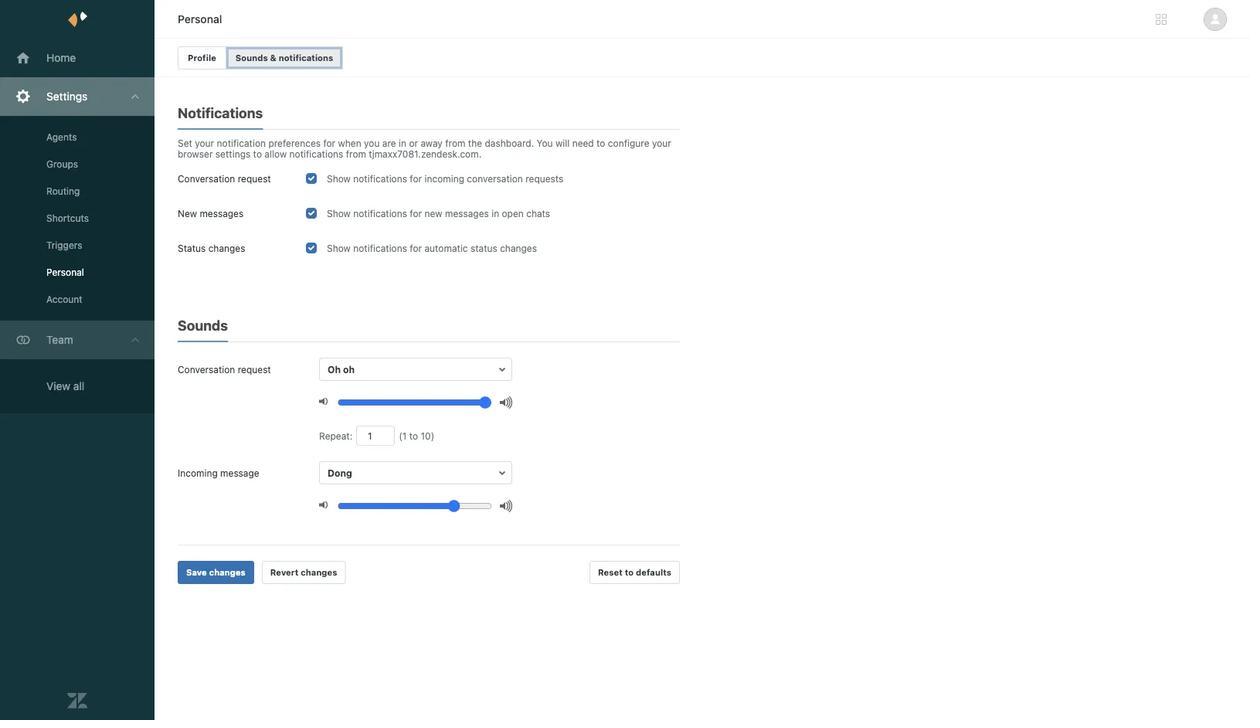 Task type: locate. For each thing, give the bounding box(es) containing it.
0 vertical spatial request
[[238, 173, 271, 184]]

show
[[327, 173, 351, 184], [327, 208, 351, 219], [327, 243, 351, 253]]

conversation request for oh oh
[[178, 364, 271, 375]]

account
[[46, 294, 82, 305]]

2 show from the top
[[327, 208, 351, 219]]

configure
[[608, 138, 650, 148]]

1 show from the top
[[327, 173, 351, 184]]

personal up the account on the top left of the page
[[46, 267, 84, 278]]

messages right new
[[200, 208, 244, 219]]

None range field
[[338, 396, 492, 410], [338, 499, 492, 513], [338, 396, 492, 410], [338, 499, 492, 513]]

dashboard.
[[485, 138, 534, 148]]

2 conversation from the top
[[178, 364, 235, 375]]

from
[[445, 138, 466, 148], [346, 148, 366, 159]]

2 request from the top
[[238, 364, 271, 375]]

0 vertical spatial in
[[399, 138, 407, 148]]

1 vertical spatial sounds
[[178, 317, 228, 333]]

for for incoming
[[410, 173, 422, 184]]

1 vertical spatial show
[[327, 208, 351, 219]]

notifications right & at the top of the page
[[279, 53, 333, 63]]

sounds
[[236, 53, 268, 63], [178, 317, 228, 333]]

notifications left 'new'
[[353, 208, 407, 219]]

for left when
[[323, 138, 335, 148]]

for left 'new'
[[410, 208, 422, 219]]

2 conversation request from the top
[[178, 364, 271, 375]]

status
[[178, 243, 206, 253]]

1 horizontal spatial in
[[492, 208, 499, 219]]

for for automatic
[[410, 243, 422, 253]]

agents
[[46, 132, 77, 143]]

for
[[323, 138, 335, 148], [410, 173, 422, 184], [410, 208, 422, 219], [410, 243, 422, 253]]

notifications right allow
[[289, 148, 343, 159]]

sounds & notifications
[[236, 53, 333, 63]]

&
[[270, 53, 277, 63]]

messages right 'new'
[[445, 208, 489, 219]]

changes inside button
[[301, 568, 337, 578]]

conversation request
[[178, 173, 271, 184], [178, 364, 271, 375]]

1 horizontal spatial sounds
[[236, 53, 268, 63]]

0 horizontal spatial from
[[346, 148, 366, 159]]

notifications
[[178, 104, 263, 121]]

will
[[556, 138, 570, 148]]

0 vertical spatial conversation request
[[178, 173, 271, 184]]

personal
[[178, 13, 222, 26], [46, 267, 84, 278]]

chats
[[526, 208, 550, 219]]

set your notification preferences for when you are in or away from the dashboard. you will need to configure your browser settings to allow notifications from tjmaxx7081.zendesk.com.
[[178, 138, 671, 159]]

request
[[238, 173, 271, 184], [238, 364, 271, 375]]

sounds inside "button"
[[236, 53, 268, 63]]

new messages
[[178, 208, 244, 219]]

save
[[186, 568, 207, 578]]

your right configure
[[652, 138, 671, 148]]

need
[[572, 138, 594, 148]]

from left the
[[445, 138, 466, 148]]

new
[[425, 208, 443, 219]]

(1
[[399, 430, 407, 441]]

0 vertical spatial personal
[[178, 13, 222, 26]]

1 request from the top
[[238, 173, 271, 184]]

personal up profile button
[[178, 13, 222, 26]]

profile
[[188, 53, 216, 63]]

your right set
[[195, 138, 214, 148]]

notifications down you
[[353, 173, 407, 184]]

repeat:
[[319, 430, 353, 441]]

browser
[[178, 148, 213, 159]]

0 vertical spatial sounds
[[236, 53, 268, 63]]

oh
[[328, 364, 341, 375]]

1 vertical spatial conversation request
[[178, 364, 271, 375]]

0 vertical spatial show
[[327, 173, 351, 184]]

oh oh
[[328, 364, 355, 375]]

(1 to 10)
[[399, 430, 434, 441]]

status
[[471, 243, 498, 253]]

revert changes
[[270, 568, 337, 578]]

changes for save changes
[[209, 568, 246, 578]]

in
[[399, 138, 407, 148], [492, 208, 499, 219]]

notifications
[[279, 53, 333, 63], [289, 148, 343, 159], [353, 173, 407, 184], [353, 208, 407, 219], [353, 243, 407, 253]]

to inside button
[[625, 568, 634, 578]]

save changes
[[186, 568, 246, 578]]

the
[[468, 138, 482, 148]]

in left open on the left
[[492, 208, 499, 219]]

status changes
[[178, 243, 245, 253]]

from left the 'are'
[[346, 148, 366, 159]]

0 horizontal spatial sounds
[[178, 317, 228, 333]]

allow
[[265, 148, 287, 159]]

for down tjmaxx7081.zendesk.com.
[[410, 173, 422, 184]]

in left the "or"
[[399, 138, 407, 148]]

1 vertical spatial request
[[238, 364, 271, 375]]

home
[[46, 51, 76, 64]]

notifications inside "button"
[[279, 53, 333, 63]]

conversation
[[178, 173, 235, 184], [178, 364, 235, 375]]

changes for revert changes
[[301, 568, 337, 578]]

show for show notifications for incoming conversation requests
[[327, 173, 351, 184]]

1 vertical spatial conversation
[[178, 364, 235, 375]]

2 vertical spatial show
[[327, 243, 351, 253]]

1 horizontal spatial your
[[652, 138, 671, 148]]

show for show notifications for new messages in open chats
[[327, 208, 351, 219]]

tjmaxx7081.zendesk.com.
[[369, 148, 482, 159]]

view all
[[46, 380, 84, 393]]

sounds for sounds
[[178, 317, 228, 333]]

3 show from the top
[[327, 243, 351, 253]]

save changes button
[[178, 561, 254, 584]]

1 your from the left
[[195, 138, 214, 148]]

changes
[[208, 243, 245, 253], [500, 243, 537, 253], [209, 568, 246, 578], [301, 568, 337, 578]]

to
[[597, 138, 605, 148], [253, 148, 262, 159], [409, 430, 418, 441], [625, 568, 634, 578]]

when
[[338, 138, 361, 148]]

2 messages from the left
[[445, 208, 489, 219]]

1 conversation request from the top
[[178, 173, 271, 184]]

for left automatic
[[410, 243, 422, 253]]

incoming
[[425, 173, 464, 184]]

for inside set your notification preferences for when you are in or away from the dashboard. you will need to configure your browser settings to allow notifications from tjmaxx7081.zendesk.com.
[[323, 138, 335, 148]]

reset
[[598, 568, 623, 578]]

to right reset at left bottom
[[625, 568, 634, 578]]

message
[[220, 468, 259, 478]]

automatic
[[425, 243, 468, 253]]

changes inside "button"
[[209, 568, 246, 578]]

1 horizontal spatial messages
[[445, 208, 489, 219]]

None number field
[[356, 426, 395, 446]]

defaults
[[636, 568, 672, 578]]

incoming
[[178, 468, 218, 478]]

notifications left automatic
[[353, 243, 407, 253]]

open
[[502, 208, 524, 219]]

requests
[[526, 173, 564, 184]]

messages
[[200, 208, 244, 219], [445, 208, 489, 219]]

0 horizontal spatial your
[[195, 138, 214, 148]]

your
[[195, 138, 214, 148], [652, 138, 671, 148]]

1 horizontal spatial personal
[[178, 13, 222, 26]]

0 horizontal spatial in
[[399, 138, 407, 148]]

0 horizontal spatial messages
[[200, 208, 244, 219]]

notifications for show notifications for automatic status changes
[[353, 243, 407, 253]]

1 conversation from the top
[[178, 173, 235, 184]]

changes for status changes
[[208, 243, 245, 253]]

1 vertical spatial personal
[[46, 267, 84, 278]]

0 vertical spatial conversation
[[178, 173, 235, 184]]



Task type: vqa. For each thing, say whether or not it's contained in the screenshot.
the bottom Conversation request
yes



Task type: describe. For each thing, give the bounding box(es) containing it.
0 horizontal spatial personal
[[46, 267, 84, 278]]

sounds for sounds & notifications
[[236, 53, 268, 63]]

zendesk products image
[[1156, 14, 1167, 25]]

shortcuts
[[46, 213, 89, 224]]

request for oh oh
[[238, 364, 271, 375]]

revert
[[270, 568, 299, 578]]

request for show notifications for incoming conversation requests
[[238, 173, 271, 184]]

reset to defaults
[[598, 568, 672, 578]]

show notifications for automatic status changes
[[327, 243, 537, 253]]

to right (1
[[409, 430, 418, 441]]

notifications for show notifications for new messages in open chats
[[353, 208, 407, 219]]

dong
[[328, 468, 352, 478]]

away
[[421, 138, 443, 148]]

conversation
[[467, 173, 523, 184]]

set
[[178, 138, 192, 148]]

settings
[[215, 148, 251, 159]]

new
[[178, 208, 197, 219]]

settings
[[46, 90, 88, 103]]

show for show notifications for automatic status changes
[[327, 243, 351, 253]]

conversation request for show notifications for incoming conversation requests
[[178, 173, 271, 184]]

notifications inside set your notification preferences for when you are in or away from the dashboard. you will need to configure your browser settings to allow notifications from tjmaxx7081.zendesk.com.
[[289, 148, 343, 159]]

all
[[73, 380, 84, 393]]

10)
[[421, 430, 434, 441]]

routing
[[46, 186, 80, 197]]

incoming message
[[178, 468, 259, 478]]

revert changes button
[[262, 561, 346, 584]]

1 messages from the left
[[200, 208, 244, 219]]

1 vertical spatial in
[[492, 208, 499, 219]]

view
[[46, 380, 70, 393]]

show notifications for new messages in open chats
[[327, 208, 550, 219]]

or
[[409, 138, 418, 148]]

team
[[46, 333, 73, 346]]

groups
[[46, 159, 78, 170]]

profile button
[[178, 46, 226, 70]]

notification
[[217, 138, 266, 148]]

for for new
[[410, 208, 422, 219]]

1 horizontal spatial from
[[445, 138, 466, 148]]

you
[[537, 138, 553, 148]]

preferences
[[268, 138, 321, 148]]

show notifications for incoming conversation requests
[[327, 173, 564, 184]]

you
[[364, 138, 380, 148]]

oh
[[343, 364, 355, 375]]

in inside set your notification preferences for when you are in or away from the dashboard. you will need to configure your browser settings to allow notifications from tjmaxx7081.zendesk.com.
[[399, 138, 407, 148]]

conversation for oh oh
[[178, 364, 235, 375]]

triggers
[[46, 240, 82, 251]]

conversation for show notifications for incoming conversation requests
[[178, 173, 235, 184]]

are
[[382, 138, 396, 148]]

sounds & notifications button
[[226, 46, 343, 70]]

notifications for show notifications for incoming conversation requests
[[353, 173, 407, 184]]

2 your from the left
[[652, 138, 671, 148]]

to left allow
[[253, 148, 262, 159]]

to right 'need'
[[597, 138, 605, 148]]

reset to defaults button
[[590, 561, 680, 584]]



